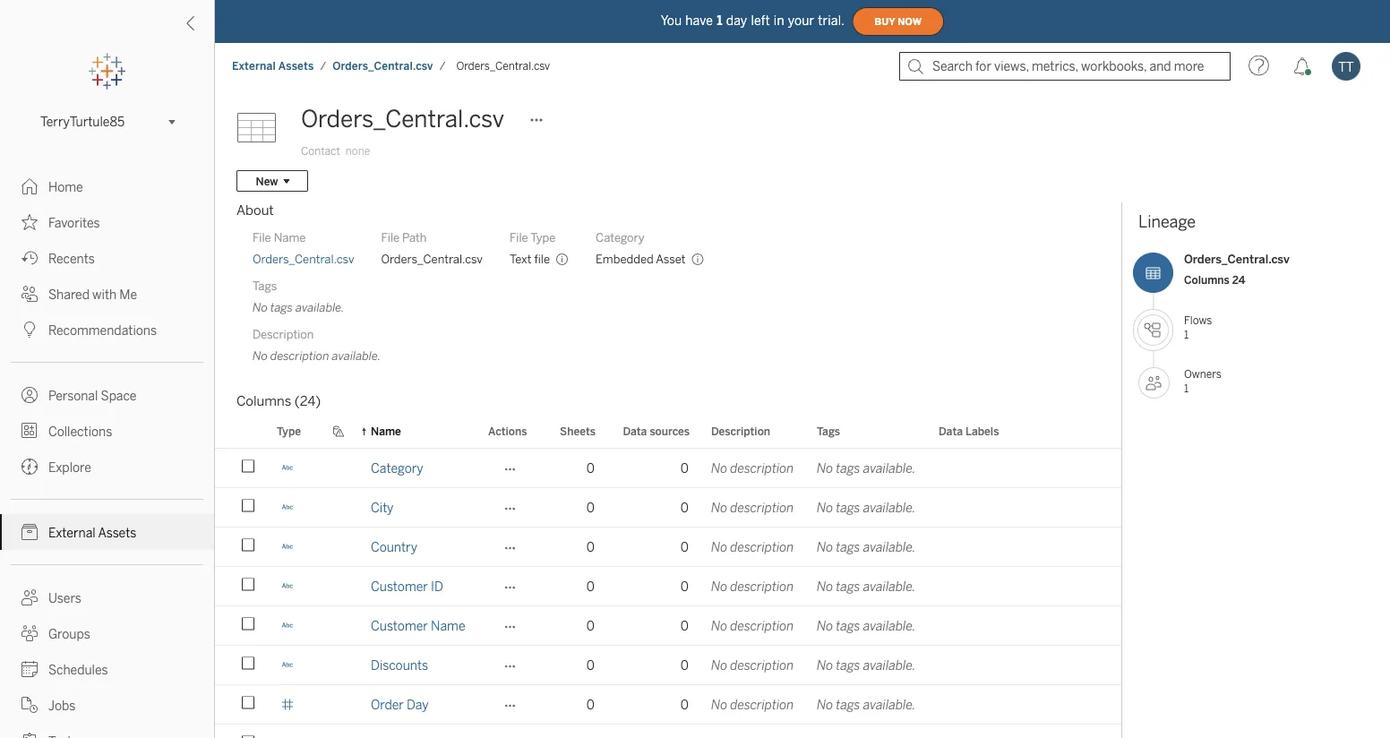 Task type: locate. For each thing, give the bounding box(es) containing it.
name inside file name orders_central.csv
[[274, 230, 306, 245]]

embedded
[[596, 252, 654, 266]]

0 vertical spatial external
[[232, 60, 276, 73]]

in
[[774, 13, 785, 28]]

assets up table image
[[279, 60, 314, 73]]

orders_central.csv columns 24
[[1185, 252, 1290, 286]]

customer for customer id
[[371, 579, 428, 594]]

1 horizontal spatial columns
[[1185, 273, 1230, 286]]

name down the about
[[274, 230, 306, 245]]

available.
[[296, 300, 345, 315], [332, 349, 381, 363], [864, 461, 916, 476], [864, 500, 916, 515], [864, 540, 916, 555], [864, 579, 916, 594], [864, 619, 916, 634], [864, 658, 916, 673], [864, 698, 916, 712]]

assets inside the "main navigation. press the up and down arrow keys to access links." element
[[98, 526, 136, 540]]

row containing country
[[215, 528, 1209, 569]]

customer for customer name
[[371, 619, 428, 634]]

description
[[270, 349, 329, 363], [731, 461, 794, 476], [731, 500, 794, 515], [731, 540, 794, 555], [731, 579, 794, 594], [731, 619, 794, 634], [731, 658, 794, 673], [731, 698, 794, 712]]

external assets link up table image
[[231, 59, 315, 73]]

collections
[[48, 424, 112, 439]]

description right sources
[[712, 425, 771, 438]]

file
[[534, 252, 550, 266]]

city
[[371, 500, 394, 515]]

explore link
[[0, 449, 214, 485]]

2 horizontal spatial name
[[431, 619, 466, 634]]

7 no description from the top
[[712, 698, 794, 712]]

new
[[256, 175, 278, 188]]

sources
[[650, 425, 690, 438]]

description down tags no tags available.
[[253, 327, 314, 341]]

1 inside owners 1
[[1185, 382, 1189, 395]]

1 vertical spatial category
[[371, 461, 424, 476]]

category inside row
[[371, 461, 424, 476]]

1 customer from the top
[[371, 579, 428, 594]]

2 file from the left
[[381, 230, 400, 245]]

1 vertical spatial tags
[[817, 425, 841, 438]]

name inside row
[[431, 619, 466, 634]]

1 horizontal spatial external assets link
[[231, 59, 315, 73]]

columns inside the orders_central.csv columns 24
[[1185, 273, 1230, 286]]

0 vertical spatial tags
[[253, 279, 277, 293]]

6 row from the top
[[215, 646, 1209, 687]]

row containing customer id
[[215, 567, 1209, 608]]

order day
[[371, 698, 429, 712]]

orders_central.csv link up none
[[332, 59, 434, 73]]

1 vertical spatial description
[[712, 425, 771, 438]]

5 no description from the top
[[712, 619, 794, 634]]

1 horizontal spatial external
[[232, 60, 276, 73]]

recommendations
[[48, 323, 157, 338]]

external assets
[[48, 526, 136, 540]]

0 horizontal spatial tags
[[253, 279, 277, 293]]

category up embedded
[[596, 230, 645, 245]]

1 horizontal spatial type
[[531, 230, 556, 245]]

2 vertical spatial 1
[[1185, 382, 1189, 395]]

data left labels
[[939, 425, 963, 438]]

name down the id
[[431, 619, 466, 634]]

about
[[237, 203, 274, 219]]

string image for customer name
[[281, 620, 294, 632]]

file inside file name orders_central.csv
[[253, 230, 271, 245]]

tags inside tags no tags available.
[[270, 300, 293, 315]]

personal
[[48, 388, 98, 403]]

schedules link
[[0, 651, 214, 687]]

external inside the "main navigation. press the up and down arrow keys to access links." element
[[48, 526, 96, 540]]

name
[[274, 230, 306, 245], [371, 425, 401, 438], [431, 619, 466, 634]]

personal space
[[48, 388, 137, 403]]

1 horizontal spatial assets
[[279, 60, 314, 73]]

0
[[587, 461, 595, 476], [681, 461, 689, 476], [587, 500, 595, 515], [681, 500, 689, 515], [587, 540, 595, 555], [681, 540, 689, 555], [587, 579, 595, 594], [681, 579, 689, 594], [587, 619, 595, 634], [681, 619, 689, 634], [587, 658, 595, 673], [681, 658, 689, 673], [587, 698, 595, 712], [681, 698, 689, 712]]

description for country
[[731, 540, 794, 555]]

personal space link
[[0, 377, 214, 413]]

tags
[[270, 300, 293, 315], [836, 461, 861, 476], [836, 500, 861, 515], [836, 540, 861, 555], [836, 579, 861, 594], [836, 619, 861, 634], [836, 658, 861, 673], [836, 698, 861, 712]]

row
[[215, 449, 1209, 490], [215, 488, 1209, 530], [215, 528, 1209, 569], [215, 567, 1209, 608], [215, 607, 1209, 648], [215, 646, 1209, 687], [215, 686, 1209, 727], [215, 725, 1209, 738]]

3 no description from the top
[[712, 540, 794, 555]]

0 vertical spatial customer
[[371, 579, 428, 594]]

columns left (24)
[[237, 393, 292, 410]]

available. for order day
[[864, 698, 916, 712]]

1 vertical spatial name
[[371, 425, 401, 438]]

2 string image from the top
[[281, 501, 294, 514]]

1 down 'flows'
[[1185, 328, 1189, 341]]

navigation panel element
[[0, 54, 214, 738]]

0 horizontal spatial description
[[253, 327, 314, 341]]

no inside tags no tags available.
[[253, 300, 268, 315]]

file
[[253, 230, 271, 245], [381, 230, 400, 245], [510, 230, 528, 245]]

row group
[[215, 449, 1209, 738]]

string image for discounts
[[281, 659, 294, 672]]

1 vertical spatial customer
[[371, 619, 428, 634]]

data left sources
[[623, 425, 647, 438]]

columns
[[1185, 273, 1230, 286], [237, 393, 292, 410]]

available. inside description no description available.
[[332, 349, 381, 363]]

0 vertical spatial type
[[531, 230, 556, 245]]

category link
[[371, 449, 424, 487]]

owners image
[[1139, 367, 1170, 399]]

recommendations link
[[0, 312, 214, 348]]

assets up users link
[[98, 526, 136, 540]]

type up file
[[531, 230, 556, 245]]

discounts link
[[371, 646, 428, 685]]

no description for discounts
[[712, 658, 794, 673]]

1 no tags available. from the top
[[817, 461, 916, 476]]

actions
[[488, 425, 527, 438]]

2 data from the left
[[939, 425, 963, 438]]

0 horizontal spatial external
[[48, 526, 96, 540]]

external up table image
[[232, 60, 276, 73]]

1 string image from the top
[[281, 462, 294, 474]]

no description for category
[[712, 461, 794, 476]]

flows 1
[[1185, 314, 1213, 341]]

4 no tags available. from the top
[[817, 579, 916, 594]]

1 for flows 1
[[1185, 328, 1189, 341]]

flows
[[1185, 314, 1213, 327]]

category
[[596, 230, 645, 245], [371, 461, 424, 476]]

4 row from the top
[[215, 567, 1209, 608]]

recents link
[[0, 240, 214, 276]]

1 horizontal spatial name
[[371, 425, 401, 438]]

data labels
[[939, 425, 1000, 438]]

grid containing category
[[215, 415, 1209, 738]]

2 row from the top
[[215, 488, 1209, 530]]

1 horizontal spatial data
[[939, 425, 963, 438]]

name for customer
[[431, 619, 466, 634]]

1 horizontal spatial description
[[712, 425, 771, 438]]

3 no tags available. from the top
[[817, 540, 916, 555]]

no tags available. for customer name
[[817, 619, 916, 634]]

external assets link up users link
[[0, 514, 214, 550]]

jobs
[[48, 699, 76, 713]]

no description for country
[[712, 540, 794, 555]]

description
[[253, 327, 314, 341], [712, 425, 771, 438]]

available. for city
[[864, 500, 916, 515]]

tags inside tags no tags available.
[[253, 279, 277, 293]]

description for city
[[731, 500, 794, 515]]

no
[[253, 300, 268, 315], [253, 349, 268, 363], [712, 461, 728, 476], [817, 461, 834, 476], [712, 500, 728, 515], [817, 500, 834, 515], [712, 540, 728, 555], [817, 540, 834, 555], [712, 579, 728, 594], [817, 579, 834, 594], [712, 619, 728, 634], [817, 619, 834, 634], [712, 658, 728, 673], [817, 658, 834, 673], [712, 698, 728, 712], [817, 698, 834, 712]]

main navigation. press the up and down arrow keys to access links. element
[[0, 168, 214, 738]]

external assets link
[[231, 59, 315, 73], [0, 514, 214, 550]]

no description for customer id
[[712, 579, 794, 594]]

0 vertical spatial name
[[274, 230, 306, 245]]

orders_central.csv link up tags no tags available.
[[253, 251, 354, 267]]

buy
[[875, 16, 896, 27]]

1 file from the left
[[253, 230, 271, 245]]

category up city link
[[371, 461, 424, 476]]

5 string image from the top
[[281, 659, 294, 672]]

customer up discounts link
[[371, 619, 428, 634]]

8 row from the top
[[215, 725, 1209, 738]]

1 vertical spatial external
[[48, 526, 96, 540]]

type
[[531, 230, 556, 245], [277, 425, 301, 438]]

favorites link
[[0, 204, 214, 240]]

type down columns (24) on the left bottom of page
[[277, 425, 301, 438]]

orders_central.csv
[[333, 60, 433, 73], [457, 60, 550, 73], [301, 105, 505, 133], [253, 252, 354, 266], [381, 252, 483, 266], [1185, 252, 1290, 267]]

your
[[788, 13, 815, 28]]

favorites
[[48, 216, 100, 230]]

2 vertical spatial name
[[431, 619, 466, 634]]

1 inside 'flows 1'
[[1185, 328, 1189, 341]]

customer left the id
[[371, 579, 428, 594]]

0 horizontal spatial category
[[371, 461, 424, 476]]

6 no tags available. from the top
[[817, 658, 916, 673]]

name up category link at the bottom left of the page
[[371, 425, 401, 438]]

4 no description from the top
[[712, 579, 794, 594]]

string image
[[281, 462, 294, 474], [281, 501, 294, 514], [281, 580, 294, 593], [281, 620, 294, 632], [281, 659, 294, 672]]

jobs link
[[0, 687, 214, 723]]

grid
[[215, 415, 1209, 738]]

0 vertical spatial assets
[[279, 60, 314, 73]]

file up text
[[510, 230, 528, 245]]

file for file name
[[253, 230, 271, 245]]

5 row from the top
[[215, 607, 1209, 648]]

1 horizontal spatial category
[[596, 230, 645, 245]]

1 vertical spatial 1
[[1185, 328, 1189, 341]]

schedules
[[48, 663, 108, 677]]

buy now
[[875, 16, 922, 27]]

3 file from the left
[[510, 230, 528, 245]]

1 left day
[[717, 13, 723, 28]]

assets for external assets / orders_central.csv /
[[279, 60, 314, 73]]

/ left orders_central.csv "element"
[[440, 60, 446, 73]]

1 data from the left
[[623, 425, 647, 438]]

2 horizontal spatial file
[[510, 230, 528, 245]]

tags for tags no tags available.
[[253, 279, 277, 293]]

table image
[[237, 101, 290, 155]]

name for file
[[274, 230, 306, 245]]

1 horizontal spatial /
[[440, 60, 446, 73]]

buy now button
[[852, 7, 945, 36]]

0 vertical spatial orders_central.csv link
[[332, 59, 434, 73]]

tags for order day
[[836, 698, 861, 712]]

shared with me link
[[0, 276, 214, 312]]

1 row from the top
[[215, 449, 1209, 490]]

shared
[[48, 287, 90, 302]]

description for category
[[731, 461, 794, 476]]

file left path
[[381, 230, 400, 245]]

7 no tags available. from the top
[[817, 698, 916, 712]]

trial.
[[818, 13, 845, 28]]

tags
[[253, 279, 277, 293], [817, 425, 841, 438]]

id
[[431, 579, 444, 594]]

0 horizontal spatial file
[[253, 230, 271, 245]]

1 vertical spatial external assets link
[[0, 514, 214, 550]]

0 vertical spatial columns
[[1185, 273, 1230, 286]]

0 horizontal spatial assets
[[98, 526, 136, 540]]

0 horizontal spatial /
[[320, 60, 326, 73]]

data sources
[[623, 425, 690, 438]]

1 down the owners
[[1185, 382, 1189, 395]]

1
[[717, 13, 723, 28], [1185, 328, 1189, 341], [1185, 382, 1189, 395]]

external
[[232, 60, 276, 73], [48, 526, 96, 540]]

no tags available.
[[817, 461, 916, 476], [817, 500, 916, 515], [817, 540, 916, 555], [817, 579, 916, 594], [817, 619, 916, 634], [817, 658, 916, 673], [817, 698, 916, 712]]

description inside description no description available.
[[253, 327, 314, 341]]

0 horizontal spatial type
[[277, 425, 301, 438]]

assets
[[279, 60, 314, 73], [98, 526, 136, 540]]

no tags available. for category
[[817, 461, 916, 476]]

1 horizontal spatial tags
[[817, 425, 841, 438]]

0 vertical spatial description
[[253, 327, 314, 341]]

7 row from the top
[[215, 686, 1209, 727]]

2 no description from the top
[[712, 500, 794, 515]]

0 horizontal spatial name
[[274, 230, 306, 245]]

string image for city
[[281, 501, 294, 514]]

now
[[898, 16, 922, 27]]

customer
[[371, 579, 428, 594], [371, 619, 428, 634]]

with
[[92, 287, 117, 302]]

2 / from the left
[[440, 60, 446, 73]]

columns left 24
[[1185, 273, 1230, 286]]

2 no tags available. from the top
[[817, 500, 916, 515]]

4 string image from the top
[[281, 620, 294, 632]]

external down explore
[[48, 526, 96, 540]]

5 no tags available. from the top
[[817, 619, 916, 634]]

1 horizontal spatial file
[[381, 230, 400, 245]]

description for description
[[712, 425, 771, 438]]

1 vertical spatial assets
[[98, 526, 136, 540]]

discounts
[[371, 658, 428, 673]]

1 no description from the top
[[712, 461, 794, 476]]

1 vertical spatial columns
[[237, 393, 292, 410]]

file down the about
[[253, 230, 271, 245]]

2 customer from the top
[[371, 619, 428, 634]]

available. for customer name
[[864, 619, 916, 634]]

6 no description from the top
[[712, 658, 794, 673]]

0 vertical spatial external assets link
[[231, 59, 315, 73]]

3 row from the top
[[215, 528, 1209, 569]]

0 horizontal spatial data
[[623, 425, 647, 438]]

string image for customer id
[[281, 580, 294, 593]]

3 string image from the top
[[281, 580, 294, 593]]

file inside file path orders_central.csv
[[381, 230, 400, 245]]

0 horizontal spatial columns
[[237, 393, 292, 410]]

/ up contact
[[320, 60, 326, 73]]

data
[[623, 425, 647, 438], [939, 425, 963, 438]]



Task type: describe. For each thing, give the bounding box(es) containing it.
file for file path
[[381, 230, 400, 245]]

row containing city
[[215, 488, 1209, 530]]

country link
[[371, 528, 418, 566]]

0 vertical spatial 1
[[717, 13, 723, 28]]

tags for country
[[836, 540, 861, 555]]

you
[[661, 13, 682, 28]]

contact
[[301, 145, 340, 158]]

asset
[[656, 252, 686, 266]]

groups link
[[0, 616, 214, 651]]

customer name
[[371, 619, 466, 634]]

tags no tags available.
[[253, 279, 345, 315]]

day
[[726, 13, 748, 28]]

file path orders_central.csv
[[381, 230, 483, 266]]

embedded asset
[[596, 252, 686, 266]]

users
[[48, 591, 81, 606]]

file name orders_central.csv
[[253, 230, 354, 266]]

assets for external assets
[[98, 526, 136, 540]]

available. for customer id
[[864, 579, 916, 594]]

row containing customer name
[[215, 607, 1209, 648]]

this table or file is embedded in the published asset on the server, and you can't create a new workbook from it. files embedded in workbooks aren't shared with other tableau site users. image
[[691, 253, 705, 266]]

columns (24)
[[237, 393, 321, 410]]

description for description no description available.
[[253, 327, 314, 341]]

explore
[[48, 460, 91, 475]]

contact none
[[301, 145, 370, 158]]

tags for discounts
[[836, 658, 861, 673]]

no inside description no description available.
[[253, 349, 268, 363]]

row group containing category
[[215, 449, 1209, 738]]

row containing category
[[215, 449, 1209, 490]]

collections link
[[0, 413, 214, 449]]

description for order day
[[731, 698, 794, 712]]

description for discounts
[[731, 658, 794, 673]]

description inside description no description available.
[[270, 349, 329, 363]]

customer id
[[371, 579, 444, 594]]

no description for order day
[[712, 698, 794, 712]]

no description for city
[[712, 500, 794, 515]]

(24)
[[295, 393, 321, 410]]

tags for customer id
[[836, 579, 861, 594]]

1 vertical spatial orders_central.csv link
[[253, 251, 354, 267]]

description for customer id
[[731, 579, 794, 594]]

order
[[371, 698, 404, 712]]

no description for customer name
[[712, 619, 794, 634]]

text file
[[510, 252, 550, 266]]

0 horizontal spatial external assets link
[[0, 514, 214, 550]]

terryturtule85 button
[[33, 111, 181, 133]]

description no description available.
[[253, 327, 381, 363]]

description for customer name
[[731, 619, 794, 634]]

have
[[686, 13, 713, 28]]

row containing discounts
[[215, 646, 1209, 687]]

groups
[[48, 627, 90, 642]]

sheets
[[560, 425, 596, 438]]

this file type can only contain a single table. image
[[556, 253, 569, 266]]

left
[[751, 13, 771, 28]]

string image
[[281, 541, 294, 553]]

available. for discounts
[[864, 658, 916, 673]]

integer image
[[281, 699, 294, 711]]

labels
[[966, 425, 1000, 438]]

no tags available. for country
[[817, 540, 916, 555]]

owners
[[1185, 368, 1222, 381]]

me
[[119, 287, 137, 302]]

no tags available. for city
[[817, 500, 916, 515]]

1 for owners 1
[[1185, 382, 1189, 395]]

new button
[[237, 170, 308, 192]]

data for data labels
[[939, 425, 963, 438]]

city link
[[371, 488, 394, 527]]

Search for views, metrics, workbooks, and more text field
[[900, 52, 1231, 81]]

users link
[[0, 580, 214, 616]]

home
[[48, 180, 83, 194]]

external assets / orders_central.csv /
[[232, 60, 446, 73]]

available. inside tags no tags available.
[[296, 300, 345, 315]]

tags for tags
[[817, 425, 841, 438]]

tags for category
[[836, 461, 861, 476]]

tags for city
[[836, 500, 861, 515]]

country
[[371, 540, 418, 555]]

1 / from the left
[[320, 60, 326, 73]]

external for external assets
[[48, 526, 96, 540]]

day
[[407, 698, 429, 712]]

none
[[346, 145, 370, 158]]

order day link
[[371, 686, 429, 724]]

tags for customer name
[[836, 619, 861, 634]]

you have 1 day left in your trial.
[[661, 13, 845, 28]]

flows image
[[1138, 315, 1169, 346]]

no tags available. for customer id
[[817, 579, 916, 594]]

space
[[101, 388, 137, 403]]

external for external assets / orders_central.csv /
[[232, 60, 276, 73]]

available. for category
[[864, 461, 916, 476]]

lineage
[[1139, 212, 1196, 232]]

row containing order day
[[215, 686, 1209, 727]]

0 vertical spatial category
[[596, 230, 645, 245]]

customer name link
[[371, 607, 466, 645]]

available. for country
[[864, 540, 916, 555]]

shared with me
[[48, 287, 137, 302]]

path
[[402, 230, 427, 245]]

24
[[1233, 273, 1246, 286]]

columns image
[[1134, 253, 1174, 293]]

recents
[[48, 251, 95, 266]]

file type
[[510, 230, 556, 245]]

string image for category
[[281, 462, 294, 474]]

customer id link
[[371, 567, 444, 606]]

text
[[510, 252, 532, 266]]

1 vertical spatial type
[[277, 425, 301, 438]]

terryturtule85
[[40, 114, 125, 129]]

home link
[[0, 168, 214, 204]]

no tags available. for order day
[[817, 698, 916, 712]]

orders_central.csv element
[[451, 60, 556, 73]]

no tags available. for discounts
[[817, 658, 916, 673]]

owners 1
[[1185, 368, 1222, 395]]

data for data sources
[[623, 425, 647, 438]]



Task type: vqa. For each thing, say whether or not it's contained in the screenshot.
the right Tags
yes



